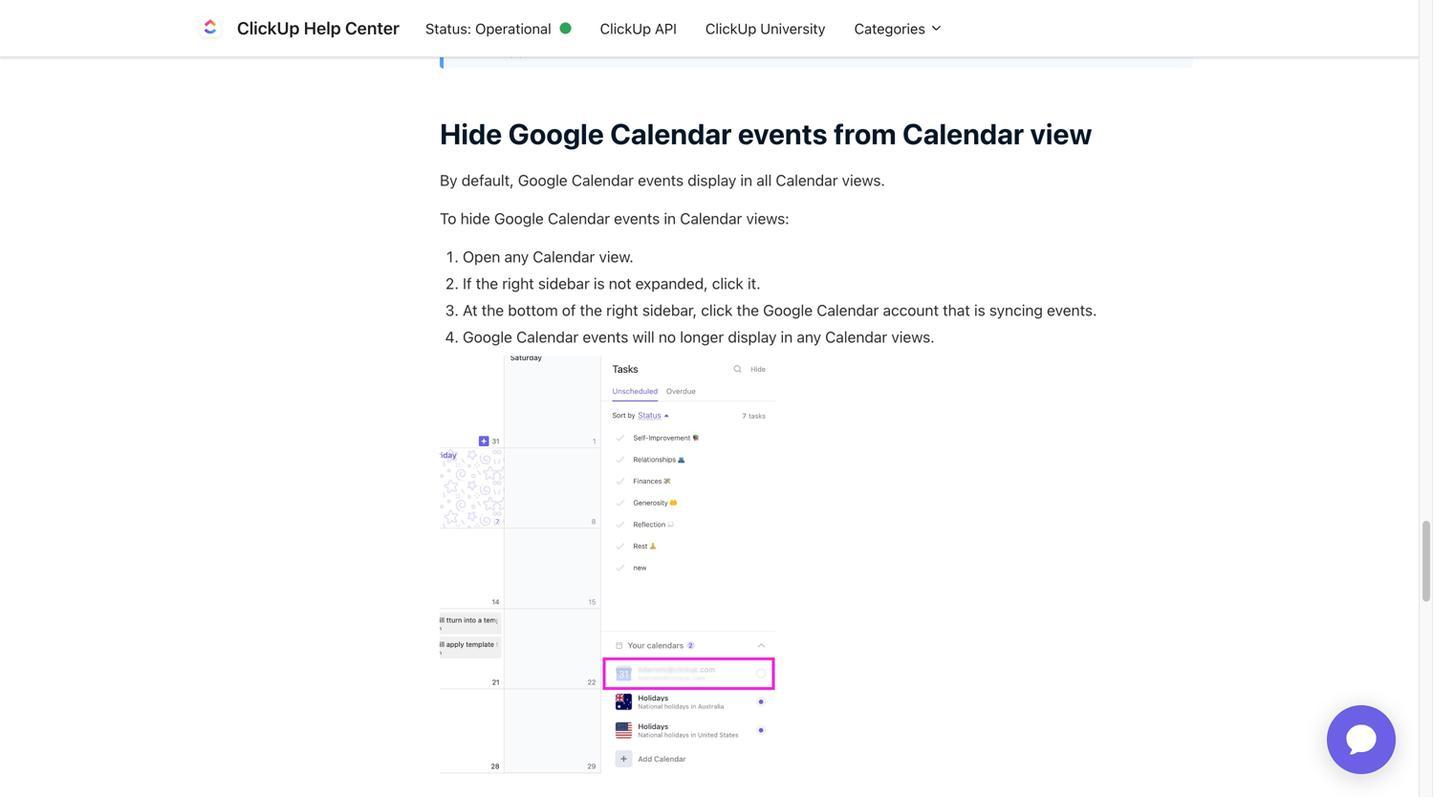 Task type: vqa. For each thing, say whether or not it's contained in the screenshot.
clickup within the The Clickup Mobile App
yes



Task type: locate. For each thing, give the bounding box(es) containing it.
also
[[740, 17, 769, 35]]

views. down "account"
[[892, 328, 935, 346]]

added,
[[492, 17, 540, 35]]

the right "using"
[[1065, 17, 1087, 35]]

events inside open any calendar view. if the right sidebar is not expanded, click it. at the bottom of the right sidebar, click the google calendar account that is syncing events. google calendar events will no longer display in any calendar views.
[[583, 328, 629, 346]]

0 horizontal spatial any
[[505, 248, 529, 266]]

display inside open any calendar view. if the right sidebar is not expanded, click it. at the bottom of the right sidebar, click the google calendar account that is syncing events. google calendar events will no longer display in any calendar views.
[[728, 328, 777, 346]]

clickup university
[[706, 20, 826, 37]]

will left the no
[[633, 328, 655, 346]]

home link
[[869, 17, 914, 35]]

from
[[834, 116, 897, 150]]

0 horizontal spatial right
[[502, 275, 534, 293]]

open any calendar view. if the right sidebar is not expanded, click it. at the bottom of the right sidebar, click the google calendar account that is syncing events. google calendar events will no longer display in any calendar views.
[[463, 248, 1097, 346]]

will
[[714, 17, 736, 35], [633, 328, 655, 346]]

right down not at the top left of the page
[[607, 301, 639, 319]]

the right on
[[847, 17, 869, 35]]

events left also
[[664, 17, 710, 35]]

if
[[463, 275, 472, 293]]

1 vertical spatial views.
[[892, 328, 935, 346]]

1 horizontal spatial views.
[[892, 328, 935, 346]]

hide
[[440, 116, 502, 150]]

to
[[440, 209, 457, 228]]

once added, google calendar events will also display on the home calendar when using the
[[451, 17, 1091, 35]]

right up bottom
[[502, 275, 534, 293]]

clickup mobile app link
[[451, 17, 1145, 58]]

1 vertical spatial is
[[975, 301, 986, 319]]

is left not at the top left of the page
[[594, 275, 605, 293]]

0 vertical spatial views.
[[842, 171, 885, 189]]

mobile
[[451, 40, 498, 58]]

it.
[[748, 275, 761, 293]]

clickup university link
[[691, 10, 840, 46]]

api
[[655, 20, 677, 37]]

google right hide
[[494, 209, 544, 228]]

0 vertical spatial click
[[712, 275, 744, 293]]

views:
[[746, 209, 790, 228]]

syncing
[[990, 301, 1043, 319]]

default,
[[462, 171, 514, 189]]

status: operational
[[426, 20, 552, 37]]

center
[[345, 18, 400, 38]]

.
[[528, 40, 532, 58]]

is
[[594, 275, 605, 293], [975, 301, 986, 319]]

the right the 'at'
[[482, 301, 504, 319]]

right
[[502, 275, 534, 293], [607, 301, 639, 319]]

events
[[664, 17, 710, 35], [738, 116, 828, 150], [638, 171, 684, 189], [614, 209, 660, 228], [583, 328, 629, 346]]

view
[[1031, 116, 1093, 150]]

0 vertical spatial any
[[505, 248, 529, 266]]

events for in
[[614, 209, 660, 228]]

no
[[659, 328, 676, 346]]

clickup right "using"
[[1091, 17, 1145, 35]]

views.
[[842, 171, 885, 189], [892, 328, 935, 346]]

of
[[562, 301, 576, 319]]

clickup left the help
[[237, 18, 300, 38]]

calendar
[[598, 17, 660, 35], [610, 116, 732, 150], [903, 116, 1025, 150], [572, 171, 634, 189], [776, 171, 838, 189], [548, 209, 610, 228], [680, 209, 742, 228], [533, 248, 595, 266], [817, 301, 879, 319], [517, 328, 579, 346], [826, 328, 888, 346]]

clickup left api
[[600, 20, 651, 37]]

views. inside open any calendar view. if the right sidebar is not expanded, click it. at the bottom of the right sidebar, click the google calendar account that is syncing events. google calendar events will no longer display in any calendar views.
[[892, 328, 935, 346]]

1 horizontal spatial will
[[714, 17, 736, 35]]

events up view.
[[614, 209, 660, 228]]

1 vertical spatial display
[[688, 171, 737, 189]]

clickup help center
[[237, 18, 400, 38]]

clickup inside 'link'
[[706, 20, 757, 37]]

clickup help help center home page image
[[195, 13, 226, 44]]

any
[[505, 248, 529, 266], [797, 328, 822, 346]]

sidebar
[[538, 275, 590, 293]]

in down the by default, google calendar events display in all calendar views.
[[664, 209, 676, 228]]

views. down from
[[842, 171, 885, 189]]

clickup left university
[[706, 20, 757, 37]]

in
[[741, 171, 753, 189], [664, 209, 676, 228], [781, 328, 793, 346]]

0 horizontal spatial is
[[594, 275, 605, 293]]

clickup for clickup help center
[[237, 18, 300, 38]]

clickup inside clickup mobile app
[[1091, 17, 1145, 35]]

0 horizontal spatial in
[[664, 209, 676, 228]]

in left all
[[741, 171, 753, 189]]

1 vertical spatial will
[[633, 328, 655, 346]]

the
[[847, 17, 869, 35], [1065, 17, 1087, 35], [476, 275, 498, 293], [482, 301, 504, 319], [580, 301, 603, 319], [737, 301, 759, 319]]

categories button
[[840, 10, 958, 46]]

1 horizontal spatial is
[[975, 301, 986, 319]]

sidebar,
[[643, 301, 697, 319]]

all
[[757, 171, 772, 189]]

click
[[712, 275, 744, 293], [701, 301, 733, 319]]

longer
[[680, 328, 724, 346]]

events down not at the top left of the page
[[583, 328, 629, 346]]

clickup api
[[600, 20, 677, 37]]

google
[[544, 17, 594, 35], [508, 116, 604, 150], [518, 171, 568, 189], [494, 209, 544, 228], [763, 301, 813, 319], [463, 328, 513, 346]]

0 horizontal spatial will
[[633, 328, 655, 346]]

is right that
[[975, 301, 986, 319]]

click left the it.
[[712, 275, 744, 293]]

0 vertical spatial in
[[741, 171, 753, 189]]

hide google calendar events from calendar view
[[440, 116, 1093, 150]]

1 vertical spatial any
[[797, 328, 822, 346]]

click up the longer on the top
[[701, 301, 733, 319]]

1 horizontal spatial right
[[607, 301, 639, 319]]

application
[[1305, 683, 1419, 798]]

2 vertical spatial in
[[781, 328, 793, 346]]

will left also
[[714, 17, 736, 35]]

in right the longer on the top
[[781, 328, 793, 346]]

events up to hide google calendar events in calendar views:
[[638, 171, 684, 189]]

clickup
[[1091, 17, 1145, 35], [237, 18, 300, 38], [600, 20, 651, 37], [706, 20, 757, 37]]

2 horizontal spatial in
[[781, 328, 793, 346]]

google up default,
[[508, 116, 604, 150]]

google down the 'at'
[[463, 328, 513, 346]]

display
[[773, 17, 821, 35], [688, 171, 737, 189], [728, 328, 777, 346]]

2 vertical spatial display
[[728, 328, 777, 346]]

university
[[761, 20, 826, 37]]



Task type: describe. For each thing, give the bounding box(es) containing it.
when
[[982, 17, 1020, 35]]

0 vertical spatial will
[[714, 17, 736, 35]]

1 vertical spatial in
[[664, 209, 676, 228]]

clickup mobile app
[[451, 17, 1145, 58]]

expanded,
[[636, 275, 708, 293]]

events for will
[[664, 17, 710, 35]]

not
[[609, 275, 632, 293]]

help
[[304, 18, 341, 38]]

google down views:
[[763, 301, 813, 319]]

home
[[873, 17, 914, 35]]

google right default,
[[518, 171, 568, 189]]

1 horizontal spatial any
[[797, 328, 822, 346]]

calendar
[[918, 17, 978, 35]]

account
[[883, 301, 939, 319]]

to hide google calendar events in calendar views:
[[440, 209, 790, 228]]

clickup for clickup api
[[600, 20, 651, 37]]

by default, google calendar events display in all calendar views.
[[440, 171, 885, 189]]

0 horizontal spatial views.
[[842, 171, 885, 189]]

app
[[502, 40, 528, 58]]

will inside open any calendar view. if the right sidebar is not expanded, click it. at the bottom of the right sidebar, click the google calendar account that is syncing events. google calendar events will no longer display in any calendar views.
[[633, 328, 655, 346]]

the right of
[[580, 301, 603, 319]]

0 vertical spatial right
[[502, 275, 534, 293]]

clickup for clickup mobile app
[[1091, 17, 1145, 35]]

view.
[[599, 248, 634, 266]]

0 vertical spatial display
[[773, 17, 821, 35]]

events for display
[[638, 171, 684, 189]]

events up all
[[738, 116, 828, 150]]

by
[[440, 171, 458, 189]]

the down the it.
[[737, 301, 759, 319]]

hide
[[461, 209, 490, 228]]

1 vertical spatial click
[[701, 301, 733, 319]]

that
[[943, 301, 971, 319]]

1 horizontal spatial in
[[741, 171, 753, 189]]

at
[[463, 301, 478, 319]]

using
[[1024, 17, 1061, 35]]

2023 04 17_10 51 21.png image
[[440, 356, 776, 774]]

open
[[463, 248, 501, 266]]

1 vertical spatial right
[[607, 301, 639, 319]]

clickup help center link
[[195, 13, 411, 44]]

the right the if
[[476, 275, 498, 293]]

google right added,
[[544, 17, 594, 35]]

in inside open any calendar view. if the right sidebar is not expanded, click it. at the bottom of the right sidebar, click the google calendar account that is syncing events. google calendar events will no longer display in any calendar views.
[[781, 328, 793, 346]]

clickup api link
[[586, 10, 691, 46]]

categories
[[855, 20, 930, 37]]

operational
[[475, 20, 552, 37]]

clickup for clickup university
[[706, 20, 757, 37]]

on
[[825, 17, 843, 35]]

events.
[[1047, 301, 1097, 319]]

bottom
[[508, 301, 558, 319]]

0 vertical spatial is
[[594, 275, 605, 293]]

once
[[451, 17, 488, 35]]

status:
[[426, 20, 472, 37]]



